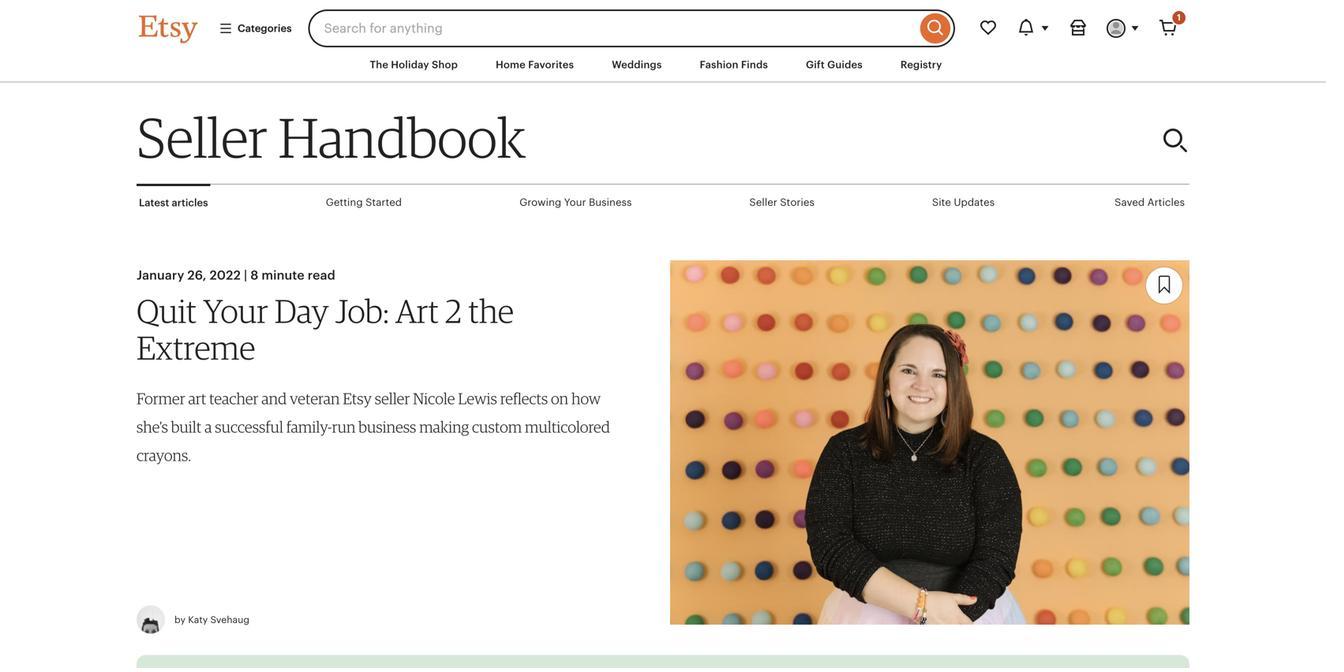 Task type: vqa. For each thing, say whether or not it's contained in the screenshot.
'22.50' for Swiftie Vintage 90s Style Shirt, Taylor Shirt, The Eras Tour 2023 T-Shirt, Gift For Fan, TS Swiftie Concert Outfit Ideas, Music Country Tees IMAGE
no



Task type: locate. For each thing, give the bounding box(es) containing it.
by katy svehaug
[[174, 615, 250, 626]]

updates
[[954, 197, 995, 209]]

site updates link
[[930, 185, 997, 220]]

handbook
[[278, 104, 526, 171]]

seller
[[137, 104, 267, 171], [749, 197, 777, 209]]

the
[[468, 291, 514, 331]]

seller handbook link
[[137, 104, 877, 171]]

fashion
[[700, 59, 739, 71]]

2
[[445, 291, 462, 331]]

1
[[1177, 13, 1181, 22]]

getting
[[326, 197, 363, 209]]

started
[[366, 197, 402, 209]]

weddings
[[612, 59, 662, 71]]

site updates
[[932, 197, 995, 209]]

home favorites
[[496, 59, 574, 71]]

gift guides link
[[794, 51, 875, 79]]

getting started
[[326, 197, 402, 209]]

successful
[[215, 418, 283, 437]]

categories
[[238, 22, 292, 34]]

None search field
[[308, 9, 955, 47]]

Search for anything text field
[[308, 9, 916, 47]]

january 26, 2022 |                      8 minute read
[[137, 269, 335, 283]]

seller inside 'link'
[[749, 197, 777, 209]]

guides
[[827, 59, 863, 71]]

0 vertical spatial your
[[564, 197, 586, 209]]

1 horizontal spatial your
[[564, 197, 586, 209]]

articles
[[1147, 197, 1185, 209]]

8
[[250, 269, 258, 283]]

gift
[[806, 59, 825, 71]]

business
[[589, 197, 632, 209]]

saved
[[1115, 197, 1145, 209]]

seller up articles
[[137, 104, 267, 171]]

categories button
[[207, 14, 304, 43]]

avatar image for katy svehaug image
[[137, 606, 165, 634]]

run
[[332, 418, 356, 437]]

0 horizontal spatial seller
[[137, 104, 267, 171]]

registry link
[[889, 51, 954, 79]]

your inside "quit your day job: art 2 the extreme"
[[203, 291, 268, 331]]

former art teacher and veteran etsy seller nicole lewis reflects on how she's built a successful family-run business making custom multicolored crayons.
[[137, 390, 610, 465]]

seller left stories
[[749, 197, 777, 209]]

growing your business
[[520, 197, 632, 209]]

finds
[[741, 59, 768, 71]]

seller stories
[[749, 197, 814, 209]]

how
[[571, 390, 601, 408]]

saved articles
[[1115, 197, 1185, 209]]

nicole
[[413, 390, 455, 408]]

job:
[[335, 291, 389, 331]]

1 vertical spatial your
[[203, 291, 268, 331]]

growing your business link
[[517, 185, 634, 220]]

categories banner
[[111, 0, 1216, 47]]

fashion finds
[[700, 59, 768, 71]]

the holiday shop
[[370, 59, 458, 71]]

menu bar
[[111, 47, 1216, 83]]

lewis
[[458, 390, 497, 408]]

your down the january 26, 2022 |                      8 minute read
[[203, 291, 268, 331]]

she's
[[137, 418, 168, 437]]

weddings link
[[600, 51, 674, 79]]

seller for seller stories
[[749, 197, 777, 209]]

custom
[[472, 418, 522, 437]]

articles
[[172, 197, 208, 209]]

veteran
[[290, 390, 340, 408]]

by
[[174, 615, 186, 626]]

getting started link
[[323, 185, 404, 220]]

0 horizontal spatial your
[[203, 291, 268, 331]]

extreme
[[137, 328, 255, 367]]

fashion finds link
[[688, 51, 780, 79]]

your
[[564, 197, 586, 209], [203, 291, 268, 331]]

1 horizontal spatial seller
[[749, 197, 777, 209]]

1 vertical spatial seller
[[749, 197, 777, 209]]

seller
[[375, 390, 410, 408]]

your right growing
[[564, 197, 586, 209]]

multicolored
[[525, 418, 610, 437]]

on
[[551, 390, 568, 408]]

menu bar containing the holiday shop
[[111, 47, 1216, 83]]

0 vertical spatial seller
[[137, 104, 267, 171]]



Task type: describe. For each thing, give the bounding box(es) containing it.
seller stories link
[[747, 185, 817, 220]]

built
[[171, 418, 201, 437]]

favorites
[[528, 59, 574, 71]]

reflects
[[500, 390, 548, 408]]

day
[[275, 291, 329, 331]]

january
[[137, 269, 184, 283]]

2022
[[210, 269, 241, 283]]

latest
[[139, 197, 169, 209]]

quit your day job: art 2 the extreme
[[137, 291, 514, 367]]

home
[[496, 59, 526, 71]]

stories
[[780, 197, 814, 209]]

none search field inside categories banner
[[308, 9, 955, 47]]

and
[[261, 390, 287, 408]]

growing
[[520, 197, 561, 209]]

family-
[[286, 418, 332, 437]]

registry
[[901, 59, 942, 71]]

26,
[[187, 269, 206, 283]]

former
[[137, 390, 185, 408]]

title image for the article image
[[670, 261, 1190, 625]]

seller for seller handbook
[[137, 104, 267, 171]]

business
[[359, 418, 416, 437]]

your for growing
[[564, 197, 586, 209]]

svehaug
[[210, 615, 250, 626]]

art
[[395, 291, 439, 331]]

latest articles
[[139, 197, 208, 209]]

seller handbook
[[137, 104, 526, 171]]

art
[[188, 390, 206, 408]]

|
[[244, 269, 247, 283]]

making
[[419, 418, 469, 437]]

latest articles link
[[137, 184, 210, 220]]

shop
[[432, 59, 458, 71]]

site
[[932, 197, 951, 209]]

1 link
[[1149, 9, 1187, 47]]

read
[[308, 269, 335, 283]]

the
[[370, 59, 388, 71]]

saved articles link
[[1112, 185, 1187, 220]]

home favorites link
[[484, 51, 586, 79]]

minute
[[262, 269, 305, 283]]

teacher
[[209, 390, 258, 408]]

crayons.
[[137, 446, 191, 465]]

a
[[205, 418, 212, 437]]

the holiday shop link
[[358, 51, 470, 79]]

quit
[[137, 291, 197, 331]]

gift guides
[[806, 59, 863, 71]]

your for quit
[[203, 291, 268, 331]]

holiday
[[391, 59, 429, 71]]

katy
[[188, 615, 208, 626]]

etsy
[[343, 390, 372, 408]]



